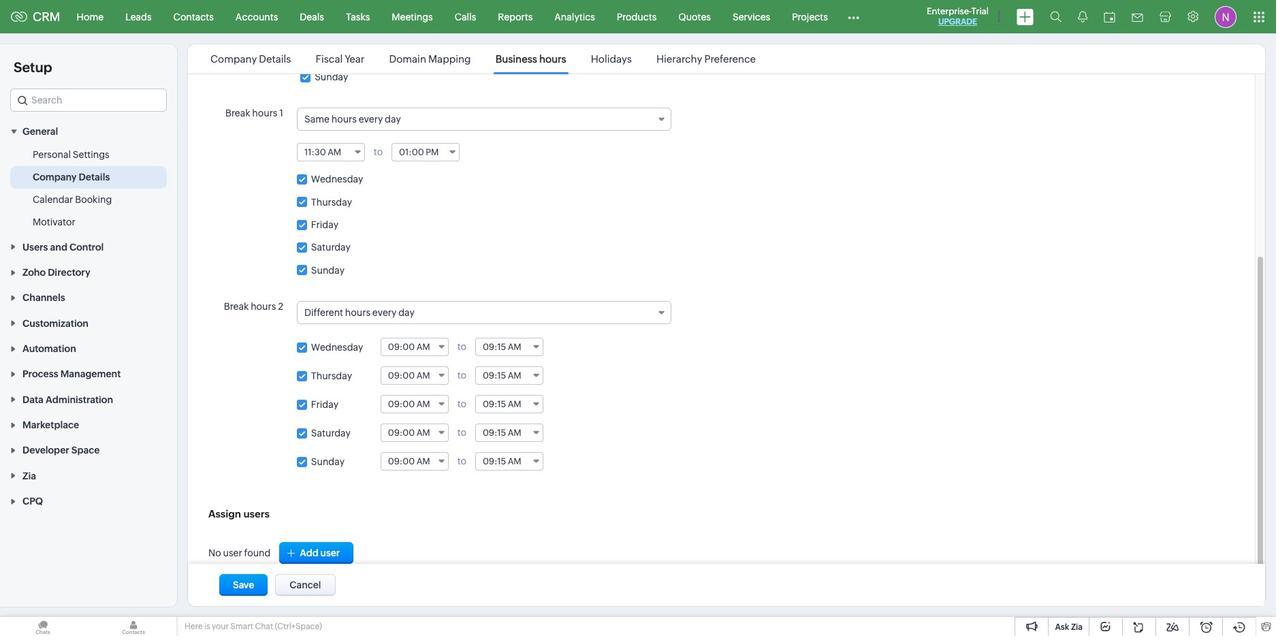 Task type: locate. For each thing, give the bounding box(es) containing it.
break for break hours 2
[[224, 301, 249, 312]]

0 horizontal spatial zia
[[22, 471, 36, 481]]

1
[[279, 108, 283, 119]]

found
[[244, 548, 271, 558]]

assign
[[208, 508, 241, 520]]

break left 1
[[225, 108, 250, 119]]

user
[[223, 548, 242, 558], [320, 548, 340, 558]]

1 vertical spatial day
[[399, 307, 415, 318]]

holidays
[[591, 53, 632, 65]]

zia inside dropdown button
[[22, 471, 36, 481]]

wednesday down same hours every day
[[311, 174, 363, 185]]

1 horizontal spatial company
[[211, 53, 257, 65]]

1 vertical spatial saturday
[[311, 428, 351, 439]]

tasks
[[346, 11, 370, 22]]

details inside general region
[[79, 172, 110, 183]]

zoho directory
[[22, 267, 90, 278]]

business hours link
[[494, 53, 569, 65]]

hours left 1
[[252, 108, 278, 119]]

0 vertical spatial details
[[259, 53, 291, 65]]

every for same hours every day
[[359, 114, 383, 125]]

here
[[185, 622, 203, 631]]

tasks link
[[335, 0, 381, 33]]

trial
[[972, 6, 989, 16]]

wednesday down different
[[311, 342, 363, 353]]

calendar booking link
[[33, 193, 112, 207]]

calls
[[455, 11, 476, 22]]

administration
[[46, 394, 113, 405]]

None field
[[10, 89, 167, 112]]

hours right business on the top left
[[539, 53, 567, 65]]

1 vertical spatial every
[[372, 307, 397, 318]]

contacts image
[[91, 617, 176, 636]]

every right different
[[372, 307, 397, 318]]

data administration
[[22, 394, 113, 405]]

general region
[[0, 144, 177, 234]]

2 thursday from the top
[[311, 371, 352, 382]]

1 horizontal spatial user
[[320, 548, 340, 558]]

analytics
[[555, 11, 595, 22]]

projects
[[792, 11, 828, 22]]

accounts link
[[225, 0, 289, 33]]

Different hours every day field
[[297, 301, 672, 324]]

1 user from the left
[[223, 548, 242, 558]]

None text field
[[298, 144, 364, 161], [392, 144, 459, 161], [381, 338, 448, 355], [476, 338, 543, 355], [381, 367, 448, 384], [476, 367, 543, 384], [381, 396, 448, 413], [381, 424, 448, 441], [476, 424, 543, 441], [381, 453, 448, 470], [298, 144, 364, 161], [392, 144, 459, 161], [381, 338, 448, 355], [476, 338, 543, 355], [381, 367, 448, 384], [476, 367, 543, 384], [381, 396, 448, 413], [381, 424, 448, 441], [476, 424, 543, 441], [381, 453, 448, 470]]

home
[[77, 11, 104, 22]]

hours right different
[[345, 307, 371, 318]]

1 vertical spatial wednesday
[[311, 342, 363, 353]]

details up the booking
[[79, 172, 110, 183]]

to
[[374, 146, 383, 157], [458, 341, 467, 352], [458, 370, 467, 381], [458, 398, 467, 409], [458, 427, 467, 438], [458, 456, 467, 466]]

zia right ask in the right of the page
[[1071, 623, 1083, 632]]

1 vertical spatial break
[[224, 301, 249, 312]]

directory
[[48, 267, 90, 278]]

1 vertical spatial thursday
[[311, 371, 352, 382]]

details
[[259, 53, 291, 65], [79, 172, 110, 183]]

0 horizontal spatial company details
[[33, 172, 110, 183]]

0 vertical spatial saturday
[[311, 242, 351, 253]]

day for same hours every day
[[385, 114, 401, 125]]

add
[[300, 548, 319, 558]]

developer
[[22, 445, 69, 456]]

calendar image
[[1104, 11, 1116, 22]]

1 horizontal spatial company details
[[211, 53, 291, 65]]

space
[[71, 445, 100, 456]]

users and control
[[22, 242, 104, 253]]

to for thursday
[[458, 370, 467, 381]]

company details link down accounts link at top
[[208, 53, 293, 65]]

zia
[[22, 471, 36, 481], [1071, 623, 1083, 632]]

company
[[211, 53, 257, 65], [33, 172, 77, 183]]

1 horizontal spatial company details link
[[208, 53, 293, 65]]

1 vertical spatial company details
[[33, 172, 110, 183]]

0 vertical spatial day
[[385, 114, 401, 125]]

company up calendar
[[33, 172, 77, 183]]

zoho
[[22, 267, 46, 278]]

1 vertical spatial details
[[79, 172, 110, 183]]

setup
[[14, 59, 52, 75]]

1 vertical spatial friday
[[311, 399, 339, 410]]

cpq
[[22, 496, 43, 507]]

list
[[198, 44, 768, 74]]

details inside list
[[259, 53, 291, 65]]

fiscal year
[[316, 53, 365, 65]]

channels button
[[0, 285, 177, 310]]

1 horizontal spatial details
[[259, 53, 291, 65]]

2 user from the left
[[320, 548, 340, 558]]

hours left 2 at the left top
[[251, 301, 276, 312]]

motivator link
[[33, 215, 75, 229]]

marketplace
[[22, 420, 79, 431]]

automation button
[[0, 336, 177, 361]]

profile element
[[1207, 0, 1245, 33]]

company down accounts link at top
[[211, 53, 257, 65]]

chat
[[255, 622, 273, 631]]

saturday
[[311, 242, 351, 253], [311, 428, 351, 439]]

hours inside list
[[539, 53, 567, 65]]

every
[[359, 114, 383, 125], [372, 307, 397, 318]]

hours for different hours every day
[[345, 307, 371, 318]]

list containing company details
[[198, 44, 768, 74]]

zia up cpq
[[22, 471, 36, 481]]

company inside list
[[211, 53, 257, 65]]

1 vertical spatial zia
[[1071, 623, 1083, 632]]

0 vertical spatial company
[[211, 53, 257, 65]]

1 wednesday from the top
[[311, 174, 363, 185]]

0 vertical spatial sunday
[[315, 72, 348, 82]]

every for different hours every day
[[372, 307, 397, 318]]

friday
[[311, 219, 339, 230], [311, 399, 339, 410]]

accounts
[[236, 11, 278, 22]]

company details link down personal settings
[[33, 171, 110, 184]]

0 vertical spatial friday
[[311, 219, 339, 230]]

contacts
[[173, 11, 214, 22]]

chats image
[[0, 617, 86, 636]]

hours right the "same"
[[332, 114, 357, 125]]

0 vertical spatial zia
[[22, 471, 36, 481]]

different
[[304, 307, 343, 318]]

channels
[[22, 292, 65, 303]]

cpq button
[[0, 488, 177, 514]]

break
[[225, 108, 250, 119], [224, 301, 249, 312]]

every right the "same"
[[359, 114, 383, 125]]

ask zia
[[1055, 623, 1083, 632]]

mails image
[[1132, 13, 1144, 21]]

users
[[22, 242, 48, 253]]

0 horizontal spatial user
[[223, 548, 242, 558]]

deals link
[[289, 0, 335, 33]]

0 vertical spatial every
[[359, 114, 383, 125]]

company details down personal settings
[[33, 172, 110, 183]]

1 vertical spatial company details link
[[33, 171, 110, 184]]

1 vertical spatial company
[[33, 172, 77, 183]]

details down accounts link at top
[[259, 53, 291, 65]]

0 horizontal spatial details
[[79, 172, 110, 183]]

fiscal
[[316, 53, 343, 65]]

analytics link
[[544, 0, 606, 33]]

general button
[[0, 119, 177, 144]]

0 vertical spatial wednesday
[[311, 174, 363, 185]]

contacts link
[[163, 0, 225, 33]]

break left 2 at the left top
[[224, 301, 249, 312]]

assign users
[[208, 508, 270, 520]]

create menu image
[[1017, 9, 1034, 25]]

company details down accounts link at top
[[211, 53, 291, 65]]

user right 'no'
[[223, 548, 242, 558]]

None text field
[[476, 396, 543, 413], [476, 453, 543, 470], [476, 396, 543, 413], [476, 453, 543, 470]]

hours for break hours 2
[[251, 301, 276, 312]]

0 vertical spatial break
[[225, 108, 250, 119]]

same hours every day
[[304, 114, 401, 125]]

zoho directory button
[[0, 259, 177, 285]]

add user
[[300, 548, 340, 558]]

company details
[[211, 53, 291, 65], [33, 172, 110, 183]]

meetings link
[[381, 0, 444, 33]]

settings
[[73, 149, 109, 160]]

0 vertical spatial thursday
[[311, 197, 352, 208]]

leads
[[125, 11, 152, 22]]

0 horizontal spatial company
[[33, 172, 77, 183]]

user right add
[[320, 548, 340, 558]]



Task type: describe. For each thing, give the bounding box(es) containing it.
2 friday from the top
[[311, 399, 339, 410]]

customization button
[[0, 310, 177, 336]]

crm
[[33, 10, 60, 24]]

hours for same hours every day
[[332, 114, 357, 125]]

crm link
[[11, 10, 60, 24]]

signals image
[[1078, 11, 1088, 22]]

Same hours every day field
[[297, 108, 672, 131]]

enterprise-trial upgrade
[[927, 6, 989, 27]]

calendar
[[33, 194, 73, 205]]

business
[[496, 53, 537, 65]]

domain
[[389, 53, 426, 65]]

is
[[204, 622, 210, 631]]

products
[[617, 11, 657, 22]]

0 vertical spatial company details
[[211, 53, 291, 65]]

process
[[22, 369, 58, 380]]

user for no
[[223, 548, 242, 558]]

signals element
[[1070, 0, 1096, 33]]

services
[[733, 11, 771, 22]]

to for saturday
[[458, 427, 467, 438]]

search image
[[1050, 11, 1062, 22]]

0 vertical spatial company details link
[[208, 53, 293, 65]]

calls link
[[444, 0, 487, 33]]

no user found
[[208, 548, 271, 558]]

developer space
[[22, 445, 100, 456]]

ask
[[1055, 623, 1070, 632]]

services link
[[722, 0, 781, 33]]

day for different hours every day
[[399, 307, 415, 318]]

1 saturday from the top
[[311, 242, 351, 253]]

deals
[[300, 11, 324, 22]]

leads link
[[115, 0, 163, 33]]

fiscal year link
[[314, 53, 367, 65]]

booking
[[75, 194, 112, 205]]

1 friday from the top
[[311, 219, 339, 230]]

break hours 2
[[224, 301, 283, 312]]

marketplace button
[[0, 412, 177, 437]]

1 thursday from the top
[[311, 197, 352, 208]]

calendar booking
[[33, 194, 112, 205]]

quotes
[[679, 11, 711, 22]]

domain mapping link
[[387, 53, 473, 65]]

preference
[[705, 53, 756, 65]]

profile image
[[1215, 6, 1237, 28]]

cancel button
[[275, 574, 335, 596]]

personal settings
[[33, 149, 109, 160]]

mapping
[[428, 53, 471, 65]]

break for break hours 1
[[225, 108, 250, 119]]

no
[[208, 548, 221, 558]]

hours for break hours 1
[[252, 108, 278, 119]]

users
[[243, 508, 270, 520]]

reports link
[[487, 0, 544, 33]]

general
[[22, 126, 58, 137]]

mails element
[[1124, 1, 1152, 32]]

2 wednesday from the top
[[311, 342, 363, 353]]

business hours
[[496, 53, 567, 65]]

0 horizontal spatial company details link
[[33, 171, 110, 184]]

upgrade
[[939, 17, 978, 27]]

hours for business hours
[[539, 53, 567, 65]]

to for sunday
[[458, 456, 467, 466]]

data administration button
[[0, 387, 177, 412]]

1 vertical spatial sunday
[[311, 265, 345, 276]]

home link
[[66, 0, 115, 33]]

company inside the company details link
[[33, 172, 77, 183]]

create menu element
[[1009, 0, 1042, 33]]

projects link
[[781, 0, 839, 33]]

search element
[[1042, 0, 1070, 33]]

to for wednesday
[[458, 341, 467, 352]]

company details inside general region
[[33, 172, 110, 183]]

hierarchy
[[657, 53, 703, 65]]

management
[[60, 369, 121, 380]]

hierarchy preference link
[[655, 53, 758, 65]]

process management button
[[0, 361, 177, 387]]

different hours every day
[[304, 307, 415, 318]]

users and control button
[[0, 234, 177, 259]]

zia button
[[0, 463, 177, 488]]

enterprise-
[[927, 6, 972, 16]]

products link
[[606, 0, 668, 33]]

quotes link
[[668, 0, 722, 33]]

Other Modules field
[[839, 6, 868, 28]]

automation
[[22, 343, 76, 354]]

data
[[22, 394, 44, 405]]

motivator
[[33, 217, 75, 228]]

Search text field
[[11, 89, 166, 111]]

process management
[[22, 369, 121, 380]]

personal settings link
[[33, 148, 109, 162]]

2 vertical spatial sunday
[[311, 456, 345, 467]]

2 saturday from the top
[[311, 428, 351, 439]]

here is your smart chat (ctrl+space)
[[185, 622, 322, 631]]

save button
[[219, 574, 268, 596]]

personal
[[33, 149, 71, 160]]

smart
[[230, 622, 253, 631]]

meetings
[[392, 11, 433, 22]]

your
[[212, 622, 229, 631]]

1 horizontal spatial zia
[[1071, 623, 1083, 632]]

customization
[[22, 318, 89, 329]]

break hours 1
[[225, 108, 283, 119]]

to for friday
[[458, 398, 467, 409]]

2
[[278, 301, 283, 312]]

holidays link
[[589, 53, 634, 65]]

user for add
[[320, 548, 340, 558]]

and
[[50, 242, 67, 253]]

reports
[[498, 11, 533, 22]]

year
[[345, 53, 365, 65]]



Task type: vqa. For each thing, say whether or not it's contained in the screenshot.
the topmost Day
yes



